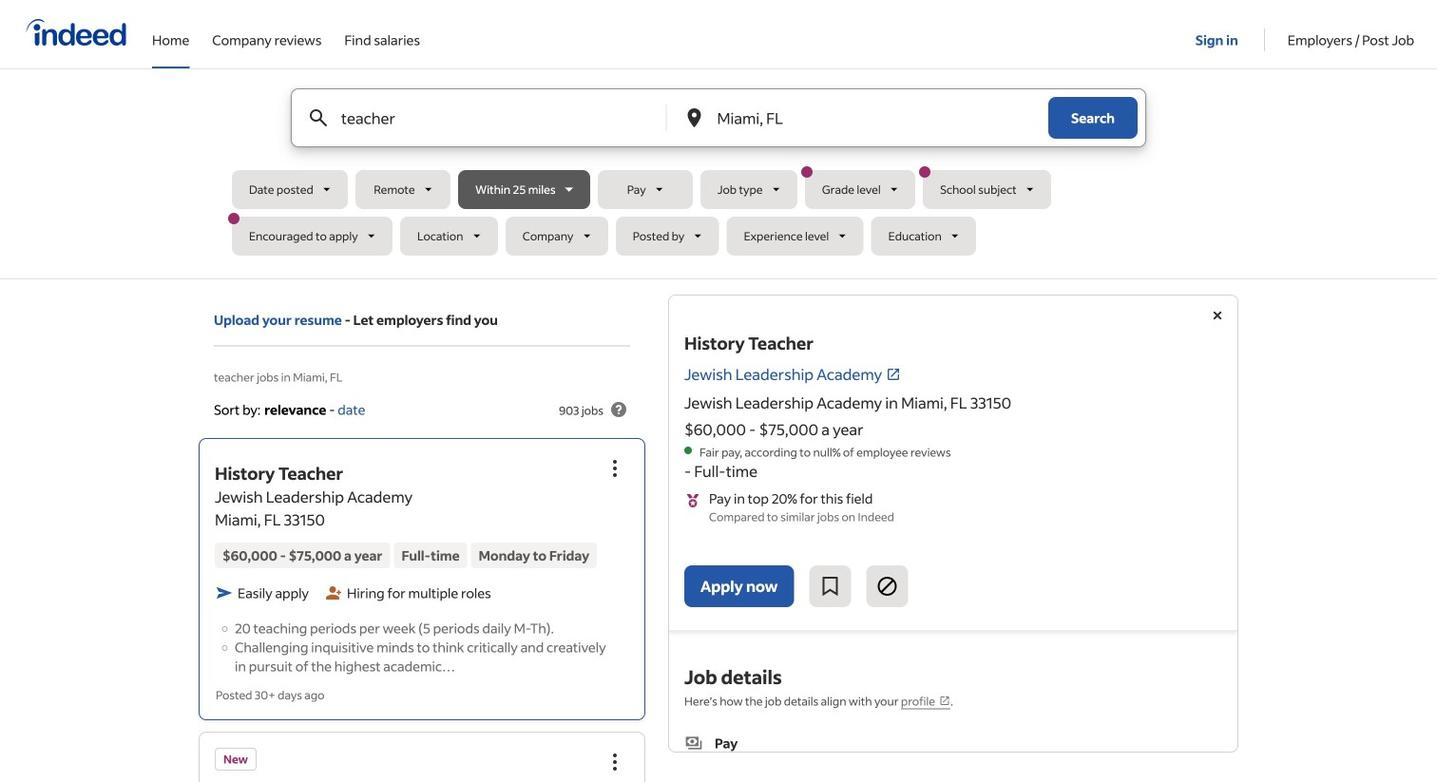 Task type: describe. For each thing, give the bounding box(es) containing it.
Edit location text field
[[714, 89, 1011, 146]]

help icon image
[[608, 398, 631, 421]]

job actions for social studies teacher is collapsed image
[[604, 751, 627, 774]]



Task type: locate. For each thing, give the bounding box(es) containing it.
job actions for history teacher is collapsed image
[[604, 457, 627, 480]]

close job details image
[[1207, 304, 1230, 327]]

job preferences (opens in a new window) image
[[940, 696, 951, 707]]

search: Job title, keywords, or company text field
[[338, 89, 635, 146]]

jewish leadership academy (opens in a new tab) image
[[886, 367, 902, 382]]

None search field
[[228, 88, 1206, 263]]

not interested image
[[876, 575, 899, 598]]

save this job image
[[819, 575, 842, 598]]



Task type: vqa. For each thing, say whether or not it's contained in the screenshot.
main content
no



